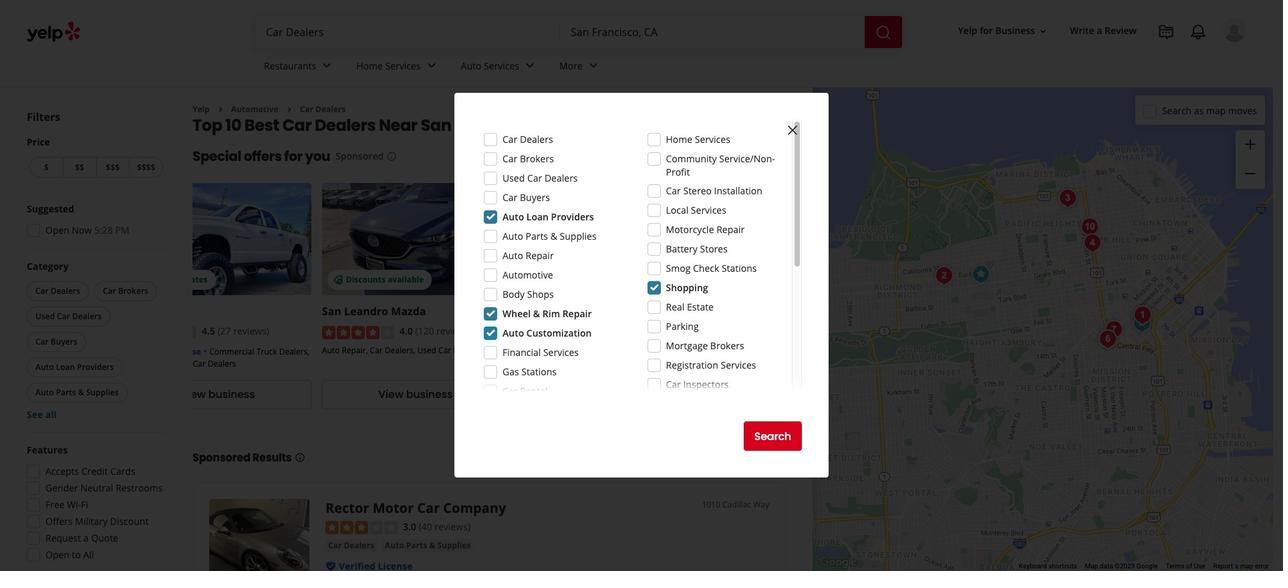 Task type: describe. For each thing, give the bounding box(es) containing it.
24 chevron down v2 image for auto services
[[522, 58, 538, 74]]

(120
[[415, 325, 434, 338]]

a for quote
[[83, 532, 89, 545]]

service/non-
[[719, 152, 775, 165]]

group containing suggested
[[23, 202, 166, 241]]

clean air auto repair
[[717, 304, 831, 319]]

san leandro mazda link
[[322, 304, 426, 319]]

truck
[[256, 346, 277, 357]]

local
[[666, 204, 688, 217]]

smog inside "auto repair, smog check stations"
[[850, 346, 871, 357]]

(40
[[419, 520, 432, 533]]

free up air
[[741, 274, 759, 286]]

moves
[[1228, 104, 1257, 117]]

san leandro mazda
[[322, 304, 426, 319]]

data
[[1100, 563, 1113, 570]]

0 horizontal spatial san
[[322, 304, 341, 319]]

buyers inside search dialog
[[520, 191, 550, 204]]

view business for san leandro mazda
[[378, 387, 453, 402]]

auto loan providers inside search dialog
[[503, 210, 594, 223]]

0 horizontal spatial dealers,
[[160, 358, 191, 369]]

& left total
[[642, 304, 650, 319]]

transmission
[[644, 345, 694, 356]]

2 verified license button from the left
[[731, 345, 794, 357]]

auto repair, oil change stations, transmission repair
[[520, 345, 694, 367]]

auto repair, car dealers, used car dealers
[[322, 345, 482, 356]]

home services inside search dialog
[[666, 133, 730, 146]]

rim
[[542, 307, 560, 320]]

leandro
[[344, 304, 388, 319]]

body
[[503, 288, 525, 301]]

1 horizontal spatial brokers
[[520, 152, 554, 165]]

free estimates for 1st free estimates link
[[148, 274, 208, 286]]

real
[[666, 301, 684, 313]]

stations down stores
[[722, 262, 757, 275]]

rector motor car company link
[[325, 499, 506, 517]]

16 chevron right v2 image
[[284, 104, 294, 115]]

home inside business categories element
[[356, 59, 383, 72]]

free wi-fi
[[45, 498, 88, 511]]

wi-
[[67, 498, 81, 511]]

sort:
[[663, 121, 683, 134]]

used car dealers inside search dialog
[[503, 172, 578, 184]]

car buyers inside search dialog
[[503, 191, 550, 204]]

1 vertical spatial san francisco toyota image
[[931, 263, 957, 289]]

2 estimates from the left
[[563, 274, 603, 286]]

reviews) for 3.0 (40 reviews)
[[435, 520, 470, 533]]

business for san leandro mazda
[[406, 387, 453, 402]]

write
[[1070, 24, 1094, 37]]

yelp for business button
[[953, 19, 1054, 43]]

loan inside search dialog
[[526, 210, 549, 223]]

view business link for aamco transmissions & total car care
[[520, 380, 707, 409]]

cadillac
[[722, 499, 751, 510]]

bmw of san francisco image
[[1100, 317, 1127, 343]]

2 horizontal spatial dealers,
[[385, 345, 415, 356]]

view for san leandro mazda
[[378, 387, 403, 402]]

free estimates link for aamco
[[520, 183, 707, 296]]

a for map
[[1235, 563, 1238, 570]]

car brokers inside button
[[103, 285, 148, 297]]

company
[[443, 499, 506, 517]]

notifications image
[[1190, 24, 1206, 40]]

sponsored results
[[192, 450, 292, 466]]

auto repair
[[503, 249, 554, 262]]

francisco,
[[454, 115, 537, 137]]

0 horizontal spatial 16 info v2 image
[[294, 452, 305, 463]]

16 discount available v2 image
[[333, 275, 343, 285]]

california
[[540, 115, 619, 137]]

$$$$
[[137, 162, 155, 173]]

search for search as map moves
[[1162, 104, 1192, 117]]

open for open now 5:28 pm
[[45, 224, 69, 237]]

& down auto loan providers button
[[78, 387, 84, 398]]

sponsored for sponsored results
[[192, 450, 250, 466]]

view business for aamco transmissions & total car care
[[576, 387, 650, 402]]

car inspectors
[[666, 378, 729, 391]]

accepts credit cards
[[45, 465, 135, 478]]

(60
[[613, 325, 626, 338]]

reviews) right (60
[[629, 325, 665, 338]]

gender
[[45, 482, 78, 494]]

repair, for leandro
[[342, 345, 368, 356]]

view for aamco transmissions & total car care
[[576, 387, 601, 402]]

providers inside button
[[77, 362, 114, 373]]

24 chevron down v2 image for more
[[585, 58, 601, 74]]

2 vertical spatial brokers
[[710, 339, 744, 352]]

map
[[1085, 563, 1098, 570]]

business
[[995, 24, 1035, 37]]

auto parts & supplies inside search dialog
[[503, 230, 596, 243]]

community service/non- profit
[[666, 152, 775, 178]]

16 chevron right v2 image
[[215, 104, 226, 115]]

reviews) for 4.5 (27 reviews)
[[233, 325, 269, 338]]

& up auto repair
[[550, 230, 557, 243]]

home inside search dialog
[[666, 133, 692, 146]]

results
[[252, 450, 292, 466]]

0 vertical spatial car dealers button
[[27, 281, 89, 301]]

royal auto group of san francisco image
[[1094, 326, 1121, 353]]

services inside auto services link
[[484, 59, 519, 72]]

estimates for 1st free estimates link
[[168, 274, 208, 286]]

3 star rating image
[[325, 521, 398, 535]]

google image
[[816, 554, 860, 571]]

parts for topmost auto parts & supplies button
[[56, 387, 76, 398]]

keyboard shortcuts button
[[1019, 562, 1077, 571]]

user actions element
[[947, 17, 1265, 99]]

search as map moves
[[1162, 104, 1257, 117]]

stereo
[[683, 184, 712, 197]]

1 horizontal spatial 16 info v2 image
[[386, 151, 397, 162]]

more link
[[549, 48, 612, 87]]

available
[[388, 274, 424, 286]]

accepts
[[45, 465, 79, 478]]

business categories element
[[253, 48, 1246, 87]]

wheel & rim repair
[[503, 307, 592, 320]]

auto services
[[461, 59, 519, 72]]

auto repair, smog check stations
[[717, 346, 896, 369]]

loan inside button
[[56, 362, 75, 373]]

military
[[75, 515, 108, 528]]

home services link
[[346, 48, 450, 87]]

terms of use
[[1166, 563, 1205, 570]]

battery
[[666, 243, 698, 255]]

special
[[192, 147, 241, 166]]

free estimates link for clean
[[717, 183, 904, 296]]

financial
[[503, 346, 541, 359]]

24 chevron down v2 image for restaurants
[[319, 58, 335, 74]]

shops
[[527, 288, 554, 301]]

$$$ button
[[96, 157, 129, 178]]

brokers inside button
[[118, 285, 148, 297]]

$$ button
[[63, 157, 96, 178]]

verified for 2nd verified license button
[[731, 346, 762, 357]]

discounts available link
[[322, 183, 509, 296]]

3.1 star rating image
[[520, 326, 592, 339]]

check inside "auto repair, smog check stations"
[[874, 346, 896, 357]]

yelp for yelp link
[[192, 104, 210, 115]]

4.5
[[202, 325, 215, 338]]

0 horizontal spatial automotive
[[231, 104, 278, 115]]

customization
[[526, 327, 592, 339]]

discounts available
[[346, 274, 424, 286]]

international sport motors image
[[1128, 310, 1155, 337]]

3.0 (40 reviews)
[[403, 520, 470, 533]]

search dialog
[[0, 0, 1283, 571]]

previous image
[[737, 149, 753, 165]]

battery roadie image
[[1127, 307, 1154, 333]]

business for clean air auto repair
[[801, 387, 848, 402]]

gender neutral restrooms
[[45, 482, 163, 494]]

filters
[[27, 110, 60, 124]]

open now 5:28 pm
[[45, 224, 129, 237]]

repair right rim
[[562, 307, 592, 320]]

estimates for free estimates link related to clean
[[761, 274, 801, 286]]

stores
[[700, 243, 728, 255]]

auto services link
[[450, 48, 549, 87]]

best
[[244, 115, 279, 137]]

0 horizontal spatial for
[[284, 147, 302, 166]]

supplies for the bottommost auto parts & supplies button
[[437, 540, 471, 551]]

repair up "auto repair, smog check stations"
[[797, 304, 831, 319]]

map for error
[[1240, 563, 1253, 570]]

see all button
[[27, 408, 57, 421]]

auto inside business categories element
[[461, 59, 481, 72]]

shortcuts
[[1049, 563, 1077, 570]]

5:28
[[94, 224, 113, 237]]

yelp link
[[192, 104, 210, 115]]

$$$
[[106, 162, 120, 173]]

1 vertical spatial car dealers link
[[325, 539, 377, 553]]

1010 cadillac way
[[702, 499, 769, 510]]

16 free estimates v2 image
[[530, 275, 541, 285]]

$ button
[[29, 157, 63, 178]]

car dealers inside group
[[35, 285, 80, 297]]

view for clean air auto repair
[[774, 387, 799, 402]]

mazda
[[391, 304, 426, 319]]

©2023
[[1115, 563, 1135, 570]]

cards
[[110, 465, 135, 478]]

reviews) for 4.0 (120 reviews)
[[436, 325, 472, 338]]

request a quote
[[45, 532, 118, 545]]

auto parts & supplies for the bottommost auto parts & supplies button
[[385, 540, 471, 551]]



Task type: locate. For each thing, give the bounding box(es) containing it.
verified license button down air
[[731, 345, 794, 357]]

dealers, down "4.0"
[[385, 345, 415, 356]]

auto parts & supplies button down (40
[[382, 539, 473, 553]]

1 vertical spatial smog
[[850, 346, 871, 357]]

keyboard
[[1019, 563, 1047, 570]]

yelp inside yelp for business button
[[958, 24, 977, 37]]

auto loan providers inside button
[[35, 362, 114, 373]]

sponsored left the 'results' at the left of page
[[192, 450, 250, 466]]

parking
[[666, 320, 699, 333]]

view business down commercial truck dealers, used car dealers, car dealers
[[181, 387, 255, 402]]

transmissions
[[563, 304, 639, 319]]

1 horizontal spatial free estimates
[[544, 274, 603, 286]]

free estimates for free estimates link related to clean
[[741, 274, 801, 286]]

free estimates up the 4.5 star rating image
[[148, 274, 208, 286]]

rental
[[520, 385, 548, 398]]

0 horizontal spatial smog
[[666, 262, 691, 275]]

sponsored for sponsored
[[336, 150, 384, 163]]

stations inside "auto repair, smog check stations"
[[717, 358, 747, 369]]

0 horizontal spatial auto parts & supplies
[[35, 387, 119, 398]]

24 chevron down v2 image for home services
[[423, 58, 439, 74]]

rector
[[325, 499, 369, 517]]

0 horizontal spatial license
[[171, 346, 201, 357]]

reviews) right (40
[[435, 520, 470, 533]]

report
[[1213, 563, 1233, 570]]

1 horizontal spatial repair,
[[539, 345, 566, 356]]

2 free estimates from the left
[[544, 274, 603, 286]]

used car dealers up car buyers button
[[35, 311, 102, 322]]

repair inside "auto repair, oil change stations, transmission repair"
[[520, 356, 544, 367]]

1010
[[702, 499, 720, 510]]

24 chevron down v2 image left auto services
[[423, 58, 439, 74]]

estate
[[687, 301, 714, 313]]

1 horizontal spatial automotive
[[503, 269, 553, 281]]

shopping
[[666, 281, 708, 294]]

auto parts & supplies for topmost auto parts & supplies button
[[35, 387, 119, 398]]

oil
[[568, 345, 578, 356]]

verified right 16 verified v2 image
[[731, 346, 762, 357]]

auto customization
[[503, 327, 592, 339]]

services inside the home services link
[[385, 59, 421, 72]]

(60 reviews)
[[613, 325, 665, 338]]

0 horizontal spatial buyers
[[51, 336, 77, 347]]

services down customization at bottom
[[543, 346, 579, 359]]

home up community
[[666, 133, 692, 146]]

business down "auto repair, smog check stations"
[[801, 387, 848, 402]]

auto loan providers up auto repair
[[503, 210, 594, 223]]

keyboard shortcuts
[[1019, 563, 1077, 570]]

2 view business link from the left
[[322, 380, 509, 409]]

reviews) right (120
[[436, 325, 472, 338]]

0 horizontal spatial map
[[1206, 104, 1226, 117]]

view business link down "auto repair, smog check stations"
[[717, 380, 904, 409]]

license for 1st verified license button from the left
[[171, 346, 201, 357]]

3 free estimates link from the left
[[717, 183, 904, 296]]

2 horizontal spatial free estimates
[[741, 274, 801, 286]]

1 vertical spatial san
[[322, 304, 341, 319]]

2 vertical spatial auto parts & supplies
[[385, 540, 471, 551]]

16 info v2 image right the 'results' at the left of page
[[294, 452, 305, 463]]

yelp for yelp for business
[[958, 24, 977, 37]]

rector motor car company
[[325, 499, 506, 517]]

4.0 (120 reviews)
[[399, 325, 472, 338]]

search for search
[[754, 429, 791, 444]]

open down request
[[45, 549, 69, 561]]

view business down "auto repair, oil change stations, transmission repair"
[[576, 387, 650, 402]]

providers down car buyers button
[[77, 362, 114, 373]]

providers
[[551, 210, 594, 223], [77, 362, 114, 373]]

0 horizontal spatial auto parts & supplies button
[[27, 383, 127, 403]]

1 vertical spatial used car dealers
[[35, 311, 102, 322]]

view down "auto repair, oil change stations, transmission repair"
[[576, 387, 601, 402]]

home up the near
[[356, 59, 383, 72]]

2 open from the top
[[45, 549, 69, 561]]

24 chevron down v2 image right restaurants
[[319, 58, 335, 74]]

16 info v2 image
[[386, 151, 397, 162], [294, 452, 305, 463]]

car dealers inside search dialog
[[503, 133, 553, 146]]

car dealers
[[300, 104, 346, 115], [503, 133, 553, 146], [35, 285, 80, 297], [328, 540, 374, 551]]

1 view business from the left
[[181, 387, 255, 402]]

1 vertical spatial check
[[874, 346, 896, 357]]

buyside auto image
[[1129, 302, 1156, 329], [1129, 302, 1156, 329]]

1 vertical spatial a
[[83, 532, 89, 545]]

car dealers button down "category"
[[27, 281, 89, 301]]

map right as at the top right
[[1206, 104, 1226, 117]]

a
[[1097, 24, 1102, 37], [83, 532, 89, 545], [1235, 563, 1238, 570]]

repair, for transmissions
[[539, 345, 566, 356]]

review
[[1105, 24, 1137, 37]]

gas stations
[[503, 366, 557, 378]]

free estimates up shops
[[544, 274, 603, 286]]

1 vertical spatial supplies
[[86, 387, 119, 398]]

motorcycle repair
[[666, 223, 745, 236]]

$$
[[75, 162, 84, 173]]

providers inside search dialog
[[551, 210, 594, 223]]

24 chevron down v2 image inside more link
[[585, 58, 601, 74]]

1 horizontal spatial san francisco toyota image
[[1076, 214, 1103, 241]]

auto parts & supplies button down auto loan providers button
[[27, 383, 127, 403]]

0 vertical spatial supplies
[[560, 230, 596, 243]]

as
[[1194, 104, 1204, 117]]

0 vertical spatial home
[[356, 59, 383, 72]]

check inside search dialog
[[693, 262, 719, 275]]

24 chevron down v2 image inside the home services link
[[423, 58, 439, 74]]

auto inside "auto repair, smog check stations"
[[802, 346, 820, 357]]

1 horizontal spatial san
[[421, 115, 451, 137]]

3 24 chevron down v2 image from the left
[[522, 58, 538, 74]]

map for moves
[[1206, 104, 1226, 117]]

None search field
[[255, 16, 905, 48]]

view business link down auto repair, car dealers, used car dealers
[[322, 380, 509, 409]]

& down 3.0 (40 reviews)
[[429, 540, 435, 551]]

smog check stations
[[666, 262, 757, 275]]

16 verified v2 image
[[717, 346, 728, 357]]

financial services
[[503, 346, 579, 359]]

24 chevron down v2 image inside auto services link
[[522, 58, 538, 74]]

error
[[1255, 563, 1269, 570]]

0 horizontal spatial sponsored
[[192, 450, 250, 466]]

used car dealers inside button
[[35, 311, 102, 322]]

1 horizontal spatial yelp
[[958, 24, 977, 37]]

car rental
[[503, 385, 548, 398]]

buyers down used car dealers button
[[51, 336, 77, 347]]

free inside group
[[45, 498, 65, 511]]

google
[[1137, 563, 1158, 570]]

change
[[580, 345, 608, 356]]

san
[[421, 115, 451, 137], [322, 304, 341, 319]]

4 view business from the left
[[774, 387, 848, 402]]

& left rim
[[533, 307, 540, 320]]

restaurants
[[264, 59, 316, 72]]

near
[[379, 115, 417, 137]]

1 horizontal spatial dealers,
[[279, 346, 310, 357]]

features
[[27, 444, 68, 456]]

3 view from the left
[[576, 387, 601, 402]]

car dealers button
[[27, 281, 89, 301], [325, 539, 377, 553]]

parts up auto repair
[[526, 230, 548, 243]]

quote
[[91, 532, 118, 545]]

0 vertical spatial car buyers
[[503, 191, 550, 204]]

providers up auto repair
[[551, 210, 594, 223]]

price group
[[27, 136, 166, 180]]

yelp left the business
[[958, 24, 977, 37]]

used inside search dialog
[[503, 172, 525, 184]]

reviews) up truck
[[233, 325, 269, 338]]

0 vertical spatial automotive
[[231, 104, 278, 115]]

1 vertical spatial car buyers
[[35, 336, 77, 347]]

0 vertical spatial 16 info v2 image
[[386, 151, 397, 162]]

business down "auto repair, oil change stations, transmission repair"
[[604, 387, 650, 402]]

3 estimates from the left
[[761, 274, 801, 286]]

4.5 (27 reviews)
[[202, 325, 269, 338]]

used car dealers
[[503, 172, 578, 184], [35, 311, 102, 322]]

commercial truck dealers, used car dealers, car dealers
[[124, 346, 310, 369]]

more
[[559, 59, 583, 72]]

see all
[[27, 408, 57, 421]]

verified license for 1st verified license button from the left
[[138, 346, 201, 357]]

0 horizontal spatial brokers
[[118, 285, 148, 297]]

air
[[750, 304, 765, 319]]

4.5 star rating image
[[124, 326, 196, 339]]

estimates up the clean air auto repair 'link'
[[761, 274, 801, 286]]

repair up stores
[[716, 223, 745, 236]]

0 vertical spatial home services
[[356, 59, 421, 72]]

a right write
[[1097, 24, 1102, 37]]

parts down 3.0
[[406, 540, 427, 551]]

buyers inside button
[[51, 336, 77, 347]]

16 chevron down v2 image
[[1038, 26, 1048, 37]]

suggested
[[27, 202, 74, 215]]

1 horizontal spatial buyers
[[520, 191, 550, 204]]

sponsored right you at the left of page
[[336, 150, 384, 163]]

1 vertical spatial map
[[1240, 563, 1253, 570]]

0 vertical spatial brokers
[[520, 152, 554, 165]]

4 view business link from the left
[[717, 380, 904, 409]]

2 view business from the left
[[378, 387, 453, 402]]

2 free estimates link from the left
[[520, 183, 707, 296]]

a inside group
[[83, 532, 89, 545]]

to
[[72, 549, 81, 561]]

stations down financial services
[[521, 366, 557, 378]]

(27
[[217, 325, 231, 338]]

4 business from the left
[[801, 387, 848, 402]]

1 horizontal spatial estimates
[[563, 274, 603, 286]]

auto parts & supplies down (40
[[385, 540, 471, 551]]

auto loan providers down car buyers button
[[35, 362, 114, 373]]

1 horizontal spatial free estimates link
[[520, 183, 707, 296]]

rector motor car company image
[[209, 499, 309, 571]]

business for aamco transmissions & total car care
[[604, 387, 650, 402]]

1 vertical spatial home
[[666, 133, 692, 146]]

car inside button
[[35, 336, 49, 347]]

registration
[[666, 359, 718, 372]]

free estimates link
[[124, 183, 311, 296], [520, 183, 707, 296], [717, 183, 904, 296]]

all
[[45, 408, 57, 421]]

0 horizontal spatial parts
[[56, 387, 76, 398]]

smog inside search dialog
[[666, 262, 691, 275]]

home services up the near
[[356, 59, 421, 72]]

2 horizontal spatial parts
[[526, 230, 548, 243]]

car dealers button down 3 star rating image
[[325, 539, 377, 553]]

free estimates up the clean air auto repair 'link'
[[741, 274, 801, 286]]

1 vertical spatial search
[[754, 429, 791, 444]]

yelp left 16 chevron right v2 icon at the top
[[192, 104, 210, 115]]

1 horizontal spatial home
[[666, 133, 692, 146]]

0 vertical spatial providers
[[551, 210, 594, 223]]

1 license from the left
[[171, 346, 201, 357]]

car dealers link
[[300, 104, 346, 115], [325, 539, 377, 553]]

1 vertical spatial 16 info v2 image
[[294, 452, 305, 463]]

supplies for topmost auto parts & supplies button
[[86, 387, 119, 398]]

1 estimates from the left
[[168, 274, 208, 286]]

3 free estimates from the left
[[741, 274, 801, 286]]

car stereo installation
[[666, 184, 762, 197]]

free right 16 free estimates v2 image
[[544, 274, 561, 286]]

1 horizontal spatial car buyers
[[503, 191, 550, 204]]

open for open to all
[[45, 549, 69, 561]]

car buyers down used car dealers button
[[35, 336, 77, 347]]

0 horizontal spatial verified license button
[[138, 345, 201, 357]]

1 vertical spatial automotive
[[503, 269, 553, 281]]

automotive
[[231, 104, 278, 115], [503, 269, 553, 281]]

use
[[1194, 563, 1205, 570]]

dealers,
[[385, 345, 415, 356], [279, 346, 310, 357], [160, 358, 191, 369]]

parts inside group
[[56, 387, 76, 398]]

view business link for clean air auto repair
[[717, 380, 904, 409]]

projects image
[[1158, 24, 1174, 40]]

map
[[1206, 104, 1226, 117], [1240, 563, 1253, 570]]

auto parts & supplies up auto repair
[[503, 230, 596, 243]]

0 vertical spatial buyers
[[520, 191, 550, 204]]

stations down 16 verified v2 image
[[717, 358, 747, 369]]

2 business from the left
[[406, 387, 453, 402]]

repair up 16 free estimates v2 image
[[526, 249, 554, 262]]

4 24 chevron down v2 image from the left
[[585, 58, 601, 74]]

view
[[181, 387, 206, 402], [378, 387, 403, 402], [576, 387, 601, 402], [774, 387, 799, 402]]

0 horizontal spatial verified
[[138, 346, 169, 357]]

repair
[[716, 223, 745, 236], [526, 249, 554, 262], [797, 304, 831, 319], [562, 307, 592, 320], [520, 356, 544, 367]]

2 license from the left
[[764, 346, 794, 357]]

3 business from the left
[[604, 387, 650, 402]]

search image
[[875, 24, 891, 40]]

0 horizontal spatial supplies
[[86, 387, 119, 398]]

verified license right 16 verified v2 image
[[731, 346, 794, 357]]

0 vertical spatial map
[[1206, 104, 1226, 117]]

verified for 1st verified license button from the left
[[138, 346, 169, 357]]

1 horizontal spatial providers
[[551, 210, 594, 223]]

1 business from the left
[[208, 387, 255, 402]]

1 view business link from the left
[[124, 380, 311, 409]]

mortgage brokers
[[666, 339, 744, 352]]

view business down auto repair, car dealers, used car dealers
[[378, 387, 453, 402]]

0 horizontal spatial used car dealers
[[35, 311, 102, 322]]

inspectors
[[683, 378, 729, 391]]

1 vertical spatial car brokers
[[103, 285, 148, 297]]

top 10 best car dealers near san francisco, california
[[192, 115, 619, 137]]

1 view from the left
[[181, 387, 206, 402]]

2 verified from the left
[[731, 346, 762, 357]]

free up the 4.5 star rating image
[[148, 274, 166, 286]]

1 horizontal spatial check
[[874, 346, 896, 357]]

car buyers inside button
[[35, 336, 77, 347]]

services down 16 verified v2 image
[[721, 359, 756, 372]]

services up community service/non- profit on the top
[[695, 133, 730, 146]]

brokers
[[520, 152, 554, 165], [118, 285, 148, 297], [710, 339, 744, 352]]

1 vertical spatial car dealers button
[[325, 539, 377, 553]]

dealers
[[315, 104, 346, 115], [315, 115, 376, 137], [520, 133, 553, 146], [545, 172, 578, 184], [51, 285, 80, 297], [72, 311, 102, 322], [453, 345, 482, 356], [208, 358, 236, 369], [344, 540, 374, 551]]

automotive inside search dialog
[[503, 269, 553, 281]]

used down the 4.5 star rating image
[[124, 358, 143, 369]]

used inside button
[[35, 311, 55, 322]]

0 vertical spatial a
[[1097, 24, 1102, 37]]

1 horizontal spatial smog
[[850, 346, 871, 357]]

mazda san francisco image
[[1094, 326, 1121, 353]]

2 vertical spatial parts
[[406, 540, 427, 551]]

fi
[[81, 498, 88, 511]]

1 horizontal spatial used car dealers
[[503, 172, 578, 184]]

group
[[1236, 130, 1265, 189], [23, 202, 166, 241], [24, 260, 166, 422], [23, 444, 166, 566]]

car dealers link right 16 chevron right v2 image
[[300, 104, 346, 115]]

write a review
[[1070, 24, 1137, 37]]

1 vertical spatial for
[[284, 147, 302, 166]]

2 24 chevron down v2 image from the left
[[423, 58, 439, 74]]

estimates up transmissions on the bottom left of the page
[[563, 274, 603, 286]]

of
[[1186, 563, 1192, 570]]

1 horizontal spatial home services
[[666, 133, 730, 146]]

map region
[[713, 84, 1283, 571]]

verified license button down the 4.5 star rating image
[[138, 345, 201, 357]]

2 horizontal spatial repair,
[[822, 346, 848, 357]]

for left the business
[[980, 24, 993, 37]]

auto parts & supplies down auto loan providers button
[[35, 387, 119, 398]]

0 vertical spatial smog
[[666, 262, 691, 275]]

auto inside "auto repair, oil change stations, transmission repair"
[[520, 345, 537, 356]]

1 horizontal spatial car dealers button
[[325, 539, 377, 553]]

repair, inside "auto repair, smog check stations"
[[822, 346, 848, 357]]

parts inside search dialog
[[526, 230, 548, 243]]

car brokers button
[[94, 281, 157, 301]]

smog
[[666, 262, 691, 275], [850, 346, 871, 357]]

0 horizontal spatial search
[[754, 429, 791, 444]]

verified down the 4.5 star rating image
[[138, 346, 169, 357]]

loan
[[526, 210, 549, 223], [56, 362, 75, 373]]

home
[[356, 59, 383, 72], [666, 133, 692, 146]]

san right the near
[[421, 115, 451, 137]]

0 horizontal spatial verified license
[[138, 346, 201, 357]]

0 horizontal spatial home
[[356, 59, 383, 72]]

2 horizontal spatial auto parts & supplies
[[503, 230, 596, 243]]

ion cars image
[[1054, 185, 1081, 212], [1054, 185, 1081, 212]]

1 open from the top
[[45, 224, 69, 237]]

car brokers up the 4.5 star rating image
[[103, 285, 148, 297]]

0 vertical spatial car dealers link
[[300, 104, 346, 115]]

buyers up auto repair
[[520, 191, 550, 204]]

offers military discount
[[45, 515, 149, 528]]

1 horizontal spatial car brokers
[[503, 152, 554, 165]]

view business link down commercial truck dealers, used car dealers, car dealers
[[124, 380, 311, 409]]

license down the clean air auto repair 'link'
[[764, 346, 794, 357]]

motorcycle
[[666, 223, 714, 236]]

0 vertical spatial san
[[421, 115, 451, 137]]

zoom in image
[[1242, 136, 1258, 152]]

view down "auto repair, smog check stations"
[[774, 387, 799, 402]]

san francisco honda image
[[1079, 230, 1106, 257]]

home services
[[356, 59, 421, 72], [666, 133, 730, 146]]

1 horizontal spatial supplies
[[437, 540, 471, 551]]

used down (120
[[417, 345, 436, 356]]

1 vertical spatial buyers
[[51, 336, 77, 347]]

parts down auto loan providers button
[[56, 387, 76, 398]]

local services
[[666, 204, 726, 217]]

0 vertical spatial car brokers
[[503, 152, 554, 165]]

24 chevron down v2 image right auto services
[[522, 58, 538, 74]]

car dealers link down 3 star rating image
[[325, 539, 377, 553]]

0 vertical spatial loan
[[526, 210, 549, 223]]

1 vertical spatial auto loan providers
[[35, 362, 114, 373]]

1 free estimates from the left
[[148, 274, 208, 286]]

0 vertical spatial for
[[980, 24, 993, 37]]

group containing features
[[23, 444, 166, 566]]

1 horizontal spatial a
[[1097, 24, 1102, 37]]

san down 16 discount available v2 image
[[322, 304, 341, 319]]

0 vertical spatial auto parts & supplies button
[[27, 383, 127, 403]]

a for review
[[1097, 24, 1102, 37]]

verified license button
[[138, 345, 201, 357], [731, 345, 794, 357]]

used inside commercial truck dealers, used car dealers, car dealers
[[124, 358, 143, 369]]

1 horizontal spatial license
[[764, 346, 794, 357]]

stations
[[722, 262, 757, 275], [717, 358, 747, 369], [521, 366, 557, 378]]

business down commercial truck dealers, used car dealers, car dealers
[[208, 387, 255, 402]]

16 verified v2 image
[[325, 561, 336, 571]]

1 horizontal spatial map
[[1240, 563, 1253, 570]]

supplies
[[560, 230, 596, 243], [86, 387, 119, 398], [437, 540, 471, 551]]

registration services
[[666, 359, 756, 372]]

4 star rating image
[[322, 326, 394, 339]]

repair, inside "auto repair, oil change stations, transmission repair"
[[539, 345, 566, 356]]

now
[[72, 224, 92, 237]]

top
[[192, 115, 222, 137]]

search inside search button
[[754, 429, 791, 444]]

1 vertical spatial auto parts & supplies button
[[382, 539, 473, 553]]

3 view business link from the left
[[520, 380, 707, 409]]

free up offers
[[45, 498, 65, 511]]

automotive left 16 chevron right v2 image
[[231, 104, 278, 115]]

view down commercial truck dealers, used car dealers, car dealers
[[181, 387, 206, 402]]

license down the 4.5 star rating image
[[171, 346, 201, 357]]

car brokers inside search dialog
[[503, 152, 554, 165]]

24 chevron down v2 image inside 'restaurants' link
[[319, 58, 335, 74]]

1 24 chevron down v2 image from the left
[[319, 58, 335, 74]]

1 verified license from the left
[[138, 346, 201, 357]]

home services up community
[[666, 133, 730, 146]]

view business link for san leandro mazda
[[322, 380, 509, 409]]

view business link
[[124, 380, 311, 409], [322, 380, 509, 409], [520, 380, 707, 409], [717, 380, 904, 409]]

zoom out image
[[1242, 166, 1258, 182]]

used car dealers down california
[[503, 172, 578, 184]]

view business for clean air auto repair
[[774, 387, 848, 402]]

stress-free auto care / emerald auto image
[[967, 261, 994, 288]]

0 horizontal spatial san francisco toyota image
[[931, 263, 957, 289]]

0 horizontal spatial repair,
[[342, 345, 368, 356]]

for inside button
[[980, 24, 993, 37]]

services up motorcycle repair
[[691, 204, 726, 217]]

1 verified from the left
[[138, 346, 169, 357]]

1 vertical spatial brokers
[[118, 285, 148, 297]]

san francisco toyota image
[[1076, 214, 1103, 241], [931, 263, 957, 289]]

loan up auto repair
[[526, 210, 549, 223]]

0 horizontal spatial estimates
[[168, 274, 208, 286]]

estimates
[[168, 274, 208, 286], [563, 274, 603, 286], [761, 274, 801, 286]]

home services inside business categories element
[[356, 59, 421, 72]]

1 horizontal spatial verified
[[731, 346, 762, 357]]

for left you at the left of page
[[284, 147, 302, 166]]

all
[[83, 549, 94, 561]]

1 vertical spatial open
[[45, 549, 69, 561]]

1 horizontal spatial verified license
[[731, 346, 794, 357]]

2 verified license from the left
[[731, 346, 794, 357]]

dealers inside commercial truck dealers, used car dealers, car dealers
[[208, 358, 236, 369]]

4 view from the left
[[774, 387, 799, 402]]

neutral
[[80, 482, 113, 494]]

3 view business from the left
[[576, 387, 650, 402]]

business down auto repair, car dealers, used car dealers
[[406, 387, 453, 402]]

1 vertical spatial providers
[[77, 362, 114, 373]]

verified license for 2nd verified license button
[[731, 346, 794, 357]]

group containing category
[[24, 260, 166, 422]]

services
[[385, 59, 421, 72], [484, 59, 519, 72], [695, 133, 730, 146], [691, 204, 726, 217], [543, 346, 579, 359], [721, 359, 756, 372]]

brokers down francisco,
[[520, 152, 554, 165]]

parts for the bottommost auto parts & supplies button
[[406, 540, 427, 551]]

next image
[[768, 149, 784, 165]]

0 vertical spatial parts
[[526, 230, 548, 243]]

a right report
[[1235, 563, 1238, 570]]

auto parts & supplies
[[503, 230, 596, 243], [35, 387, 119, 398], [385, 540, 471, 551]]

supplies inside group
[[86, 387, 119, 398]]

supplies inside search dialog
[[560, 230, 596, 243]]

repair right the gas
[[520, 356, 544, 367]]

auto parts & supplies inside group
[[35, 387, 119, 398]]

1 verified license button from the left
[[138, 345, 201, 357]]

close image
[[785, 122, 801, 138]]

2 horizontal spatial estimates
[[761, 274, 801, 286]]

24 chevron down v2 image
[[319, 58, 335, 74], [423, 58, 439, 74], [522, 58, 538, 74], [585, 58, 601, 74]]

open down suggested
[[45, 224, 69, 237]]

1 free estimates link from the left
[[124, 183, 311, 296]]

gas
[[503, 366, 519, 378]]

verified license down the 4.5 star rating image
[[138, 346, 201, 357]]

write a review link
[[1064, 19, 1142, 43]]

0 vertical spatial auto loan providers
[[503, 210, 594, 223]]

auto loan providers button
[[27, 358, 122, 378]]

car brokers down francisco,
[[503, 152, 554, 165]]

2 vertical spatial supplies
[[437, 540, 471, 551]]

1 vertical spatial home services
[[666, 133, 730, 146]]

2 view from the left
[[378, 387, 403, 402]]

license for 2nd verified license button
[[764, 346, 794, 357]]

services up top 10 best car dealers near san francisco, california at top
[[385, 59, 421, 72]]



Task type: vqa. For each thing, say whether or not it's contained in the screenshot.
Installation
yes



